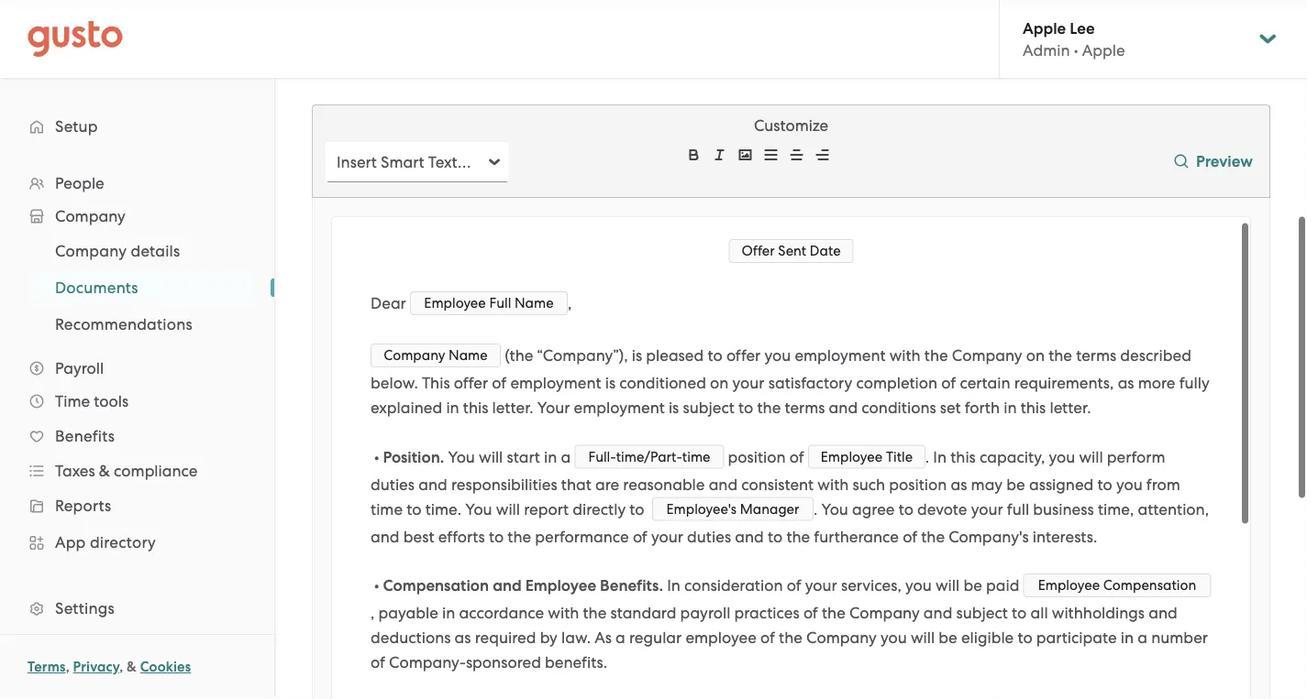 Task type: vqa. For each thing, say whether or not it's contained in the screenshot.
EXPLAINED
yes



Task type: locate. For each thing, give the bounding box(es) containing it.
2 vertical spatial is
[[669, 399, 679, 417]]

as inside , payable in accordance with the standard payroll practices of the company and subject to all withholdings and deductions as required by law. as a regular employee of the company you will be eligible to participate in a number of company-sponsored benefits.
[[455, 629, 471, 648]]

1 vertical spatial in
[[667, 577, 681, 596]]

1 horizontal spatial .
[[926, 448, 929, 467]]

• up payable
[[374, 577, 379, 596]]

people button
[[18, 167, 256, 200]]

devote
[[917, 500, 967, 519]]

is down "company"),
[[605, 374, 616, 392]]

duties inside . you agree to devote your full business time, attention, and best efforts to the performance of your duties and to the furtherance of the company's interests.
[[687, 528, 731, 546]]

will left paid
[[936, 577, 960, 596]]

0 horizontal spatial a
[[561, 448, 571, 467]]

regular
[[629, 629, 682, 648]]

deductions
[[371, 629, 451, 648]]

taxes & compliance
[[55, 462, 198, 481]]

on right conditioned
[[710, 374, 729, 392]]

subject up eligible
[[956, 605, 1008, 623]]

, up "company"),
[[568, 295, 572, 313]]

and
[[829, 399, 858, 417], [419, 476, 447, 494], [709, 476, 738, 494], [371, 528, 400, 546], [735, 528, 764, 546], [493, 577, 522, 596], [924, 605, 953, 623], [1149, 605, 1178, 623]]

0 vertical spatial position
[[728, 448, 786, 467]]

of inside • compensation and employee benefits. in consideration of your services, you will be paid
[[787, 577, 801, 596]]

lee
[[1070, 19, 1095, 37]]

apple down 'lee'
[[1082, 41, 1125, 59]]

company details link
[[33, 235, 256, 268]]

1 vertical spatial duties
[[687, 528, 731, 546]]

0 horizontal spatial &
[[99, 462, 110, 481]]

in down withholdings
[[1121, 629, 1134, 648]]

will inside • position. you will start in a
[[479, 448, 503, 467]]

offer right this
[[454, 374, 488, 392]]

consistent
[[742, 476, 814, 494]]

1 horizontal spatial letter.
[[1050, 399, 1091, 417]]

duties
[[371, 476, 415, 494], [687, 528, 731, 546]]

terms link
[[28, 660, 66, 676]]

2 list from the top
[[0, 233, 274, 343]]

2 vertical spatial •
[[374, 577, 379, 596]]

1 horizontal spatial offer
[[726, 347, 761, 365]]

be left eligible
[[939, 629, 958, 648]]

terms , privacy , & cookies
[[28, 660, 191, 676]]

this up • position. you will start in a
[[463, 399, 488, 417]]

a right as
[[616, 629, 625, 648]]

subject
[[683, 399, 735, 417], [956, 605, 1008, 623]]

this down requirements,
[[1021, 399, 1046, 417]]

. inside . you agree to devote your full business time, attention, and best efforts to the performance of your duties and to the furtherance of the company's interests.
[[814, 500, 818, 519]]

time tools button
[[18, 385, 256, 418]]

0 horizontal spatial be
[[939, 629, 958, 648]]

0 horizontal spatial on
[[710, 374, 729, 392]]

0 horizontal spatial duties
[[371, 476, 415, 494]]

you
[[448, 448, 475, 467], [465, 500, 492, 519], [821, 500, 848, 519]]

payroll button
[[18, 352, 256, 385]]

1 horizontal spatial is
[[632, 347, 642, 365]]

subject inside (the "company"), is pleased to offer you employment with the company on the terms described below. this offer of employment is conditioned on your satisfactory completion of certain requirements, as more fully explained in this letter. your employment is subject to the terms and conditions set forth in this letter.
[[683, 399, 735, 417]]

of up benefits.
[[633, 528, 647, 546]]

. inside . in this capacity, you will perform duties and responsibilities that are reasonable and consistent with such position as may be assigned to you from time to time. you will report directly to
[[926, 448, 929, 467]]

2 horizontal spatial with
[[890, 347, 921, 365]]

0 vertical spatial on
[[1026, 347, 1045, 365]]

company
[[55, 207, 125, 226], [55, 242, 127, 261], [952, 347, 1022, 365], [849, 605, 920, 623], [806, 629, 877, 648]]

agree
[[852, 500, 895, 519]]

payable
[[378, 605, 438, 623]]

0 vertical spatial apple
[[1023, 19, 1066, 37]]

dear
[[371, 295, 410, 313]]

, left privacy on the bottom left of the page
[[66, 660, 70, 676]]

with up completion
[[890, 347, 921, 365]]

• for start
[[374, 448, 379, 467]]

you up satisfactory
[[765, 347, 791, 365]]

customize
[[754, 117, 828, 135]]

to down 'all'
[[1018, 629, 1033, 648]]

1 horizontal spatial in
[[933, 448, 947, 467]]

1 vertical spatial •
[[374, 448, 379, 467]]

is down conditioned
[[669, 399, 679, 417]]

1 vertical spatial subject
[[956, 605, 1008, 623]]

with down employee
[[548, 605, 579, 623]]

•
[[1074, 41, 1078, 59], [374, 448, 379, 467], [374, 577, 379, 596]]

duties up • compensation and employee benefits. in consideration of your services, you will be paid
[[687, 528, 731, 546]]

of up practices
[[787, 577, 801, 596]]

a inside • position. you will start in a
[[561, 448, 571, 467]]

employee
[[525, 577, 596, 596]]

employment up satisfactory
[[795, 347, 886, 365]]

0 vertical spatial as
[[1118, 374, 1134, 392]]

in inside . in this capacity, you will perform duties and responsibilities that are reasonable and consistent with such position as may be assigned to you from time to time. you will report directly to
[[933, 448, 947, 467]]

0 horizontal spatial as
[[455, 629, 471, 648]]

1 horizontal spatial duties
[[687, 528, 731, 546]]

0 vertical spatial be
[[1007, 476, 1025, 494]]

& right taxes
[[99, 462, 110, 481]]

to right pleased
[[708, 347, 723, 365]]

tools
[[94, 393, 129, 411]]

is up conditioned
[[632, 347, 642, 365]]

position of
[[724, 448, 808, 467]]

company inside dropdown button
[[55, 207, 125, 226]]

as left 'more'
[[1118, 374, 1134, 392]]

performance
[[535, 528, 629, 546]]

0 vertical spatial .
[[926, 448, 929, 467]]

on up requirements,
[[1026, 347, 1045, 365]]

0 vertical spatial duties
[[371, 476, 415, 494]]

apple up the admin
[[1023, 19, 1066, 37]]

1 horizontal spatial be
[[964, 577, 982, 596]]

that
[[561, 476, 592, 494]]

. for you
[[814, 500, 818, 519]]

(the
[[505, 347, 533, 365]]

in up standard
[[667, 577, 681, 596]]

in right start
[[544, 448, 557, 467]]

compliance
[[114, 462, 198, 481]]

the up completion
[[925, 347, 948, 365]]

this up may
[[951, 448, 976, 467]]

and inside (the "company"), is pleased to offer you employment with the company on the terms described below. this offer of employment is conditioned on your satisfactory completion of certain requirements, as more fully explained in this letter. your employment is subject to the terms and conditions set forth in this letter.
[[829, 399, 858, 417]]

terms down satisfactory
[[785, 399, 825, 417]]

of up the set
[[942, 374, 956, 392]]

employee
[[686, 629, 757, 648]]

0 vertical spatial terms
[[1076, 347, 1117, 365]]

subject down conditioned
[[683, 399, 735, 417]]

will up assigned
[[1079, 448, 1103, 467]]

2 vertical spatial with
[[548, 605, 579, 623]]

explained
[[371, 399, 442, 417]]

,
[[568, 295, 572, 313], [371, 605, 375, 623], [66, 660, 70, 676], [119, 660, 123, 676]]

interests.
[[1033, 528, 1097, 546]]

preview
[[1196, 152, 1253, 170]]

.
[[926, 448, 929, 467], [814, 500, 818, 519]]

a up that
[[561, 448, 571, 467]]

2 horizontal spatial be
[[1007, 476, 1025, 494]]

offer right pleased
[[726, 347, 761, 365]]

to
[[708, 347, 723, 365], [739, 399, 753, 417], [1098, 476, 1113, 494], [407, 500, 421, 519], [630, 500, 645, 519], [899, 500, 914, 519], [489, 528, 504, 546], [768, 528, 783, 546], [1012, 605, 1027, 623], [1018, 629, 1033, 648]]

duties up time
[[371, 476, 415, 494]]

you inside . in this capacity, you will perform duties and responsibilities that are reasonable and consistent with such position as may be assigned to you from time to time. you will report directly to
[[465, 500, 492, 519]]

you up the efforts at the left of the page
[[465, 500, 492, 519]]

1 horizontal spatial subject
[[956, 605, 1008, 623]]

with left such
[[818, 476, 849, 494]]

. in this capacity, you will perform duties and responsibilities that are reasonable and consistent with such position as may be assigned to you from time to time. you will report directly to
[[371, 448, 1184, 519]]

as
[[595, 629, 612, 648]]

in inside • position. you will start in a
[[544, 448, 557, 467]]

1 vertical spatial employment
[[510, 374, 601, 392]]

in down the set
[[933, 448, 947, 467]]

to right agree
[[899, 500, 914, 519]]

0 horizontal spatial .
[[814, 500, 818, 519]]

1 vertical spatial on
[[710, 374, 729, 392]]

0 horizontal spatial apple
[[1023, 19, 1066, 37]]

app
[[55, 534, 86, 552]]

. down consistent
[[814, 500, 818, 519]]

1 vertical spatial is
[[605, 374, 616, 392]]

your down may
[[971, 500, 1003, 519]]

you inside . you agree to devote your full business time, attention, and best efforts to the performance of your duties and to the furtherance of the company's interests.
[[821, 500, 848, 519]]

&
[[99, 462, 110, 481], [127, 660, 137, 676]]

& left cookies button
[[127, 660, 137, 676]]

0 horizontal spatial subject
[[683, 399, 735, 417]]

1 vertical spatial with
[[818, 476, 849, 494]]

will inside • compensation and employee benefits. in consideration of your services, you will be paid
[[936, 577, 960, 596]]

offer
[[726, 347, 761, 365], [454, 374, 488, 392]]

"company"),
[[537, 347, 628, 365]]

list
[[0, 167, 274, 700], [0, 233, 274, 343]]

as left the required
[[455, 629, 471, 648]]

1 vertical spatial offer
[[454, 374, 488, 392]]

1 horizontal spatial with
[[818, 476, 849, 494]]

the down satisfactory
[[757, 399, 781, 417]]

cookies button
[[140, 657, 191, 679]]

your
[[733, 374, 765, 392], [971, 500, 1003, 519], [651, 528, 683, 546], [805, 577, 837, 596]]

in
[[446, 399, 459, 417], [1004, 399, 1017, 417], [544, 448, 557, 467], [442, 605, 455, 623], [1121, 629, 1134, 648]]

cookies
[[140, 660, 191, 676]]

1 vertical spatial .
[[814, 500, 818, 519]]

your left satisfactory
[[733, 374, 765, 392]]

, left payable
[[371, 605, 375, 623]]

in
[[933, 448, 947, 467], [667, 577, 681, 596]]

a
[[561, 448, 571, 467], [616, 629, 625, 648], [1138, 629, 1148, 648]]

this
[[422, 374, 450, 392]]

• position. you will start in a
[[371, 448, 575, 467]]

as
[[1118, 374, 1134, 392], [951, 476, 967, 494], [455, 629, 471, 648]]

with
[[890, 347, 921, 365], [818, 476, 849, 494], [548, 605, 579, 623]]

employment up your
[[510, 374, 601, 392]]

0 horizontal spatial in
[[667, 577, 681, 596]]

will
[[479, 448, 503, 467], [1079, 448, 1103, 467], [496, 500, 520, 519], [936, 577, 960, 596], [911, 629, 935, 648]]

1 letter. from the left
[[492, 399, 534, 417]]

payroll
[[55, 360, 104, 378]]

position up consistent
[[728, 448, 786, 467]]

1 horizontal spatial position
[[889, 476, 947, 494]]

1 vertical spatial &
[[127, 660, 137, 676]]

letter. left your
[[492, 399, 534, 417]]

1 horizontal spatial this
[[951, 448, 976, 467]]

position up devote
[[889, 476, 947, 494]]

you right services,
[[906, 577, 932, 596]]

you down perform
[[1116, 476, 1143, 494]]

position
[[728, 448, 786, 467], [889, 476, 947, 494]]

of right practices
[[804, 605, 818, 623]]

as left may
[[951, 476, 967, 494]]

your down reasonable
[[651, 528, 683, 546]]

such
[[853, 476, 885, 494]]

, left cookies button
[[119, 660, 123, 676]]

0 vertical spatial with
[[890, 347, 921, 365]]

1 vertical spatial position
[[889, 476, 947, 494]]

2 vertical spatial be
[[939, 629, 958, 648]]

0 horizontal spatial with
[[548, 605, 579, 623]]

0 horizontal spatial terms
[[785, 399, 825, 417]]

will inside , payable in accordance with the standard payroll practices of the company and subject to all withholdings and deductions as required by law. as a regular employee of the company you will be eligible to participate in a number of company-sponsored benefits.
[[911, 629, 935, 648]]

0 vertical spatial in
[[933, 448, 947, 467]]

you right position.
[[448, 448, 475, 467]]

2 vertical spatial as
[[455, 629, 471, 648]]

you up furtherance
[[821, 500, 848, 519]]

1 vertical spatial apple
[[1082, 41, 1125, 59]]

with inside (the "company"), is pleased to offer you employment with the company on the terms described below. this offer of employment is conditioned on your satisfactory completion of certain requirements, as more fully explained in this letter. your employment is subject to the terms and conditions set forth in this letter.
[[890, 347, 921, 365]]

to down reasonable
[[630, 500, 645, 519]]

your left services,
[[805, 577, 837, 596]]

. for in
[[926, 448, 929, 467]]

terms
[[28, 660, 66, 676]]

of down practices
[[761, 629, 775, 648]]

list containing company details
[[0, 233, 274, 343]]

terms up requirements,
[[1076, 347, 1117, 365]]

0 vertical spatial •
[[1074, 41, 1078, 59]]

(the "company"), is pleased to offer you employment with the company on the terms described below. this offer of employment is conditioned on your satisfactory completion of certain requirements, as more fully explained in this letter. your employment is subject to the terms and conditions set forth in this letter.
[[371, 347, 1214, 417]]

2 horizontal spatial a
[[1138, 629, 1148, 648]]

preview button
[[1167, 137, 1260, 188]]

documents
[[55, 279, 138, 297]]

1 vertical spatial terms
[[785, 399, 825, 417]]

the down services,
[[822, 605, 846, 623]]

services,
[[841, 577, 902, 596]]

0 horizontal spatial letter.
[[492, 399, 534, 417]]

1 horizontal spatial on
[[1026, 347, 1045, 365]]

will left eligible
[[911, 629, 935, 648]]

employment down conditioned
[[574, 399, 665, 417]]

1 list from the top
[[0, 167, 274, 700]]

letter. down requirements,
[[1050, 399, 1091, 417]]

of down the deductions
[[371, 654, 385, 672]]

be left paid
[[964, 577, 982, 596]]

on
[[1026, 347, 1045, 365], [710, 374, 729, 392]]

0 vertical spatial &
[[99, 462, 110, 481]]

be
[[1007, 476, 1025, 494], [964, 577, 982, 596], [939, 629, 958, 648]]

you inside • compensation and employee benefits. in consideration of your services, you will be paid
[[906, 577, 932, 596]]

1 vertical spatial as
[[951, 476, 967, 494]]

0 vertical spatial subject
[[683, 399, 735, 417]]

time,
[[1098, 500, 1134, 519]]

• down 'lee'
[[1074, 41, 1078, 59]]

be up full
[[1007, 476, 1025, 494]]

1 vertical spatial be
[[964, 577, 982, 596]]

a left number
[[1138, 629, 1148, 648]]

. up devote
[[926, 448, 929, 467]]

reports link
[[18, 490, 256, 523]]

2 vertical spatial employment
[[574, 399, 665, 417]]

employment
[[795, 347, 886, 365], [510, 374, 601, 392], [574, 399, 665, 417]]

• left position.
[[374, 448, 379, 467]]

benefits.
[[600, 577, 663, 596]]

2 horizontal spatial as
[[1118, 374, 1134, 392]]

insert
[[337, 153, 377, 172]]

0 horizontal spatial is
[[605, 374, 616, 392]]

company inside (the "company"), is pleased to offer you employment with the company on the terms described below. this offer of employment is conditioned on your satisfactory completion of certain requirements, as more fully explained in this letter. your employment is subject to the terms and conditions set forth in this letter.
[[952, 347, 1022, 365]]

you down services,
[[881, 629, 907, 648]]

will up responsibilities
[[479, 448, 503, 467]]

apple
[[1023, 19, 1066, 37], [1082, 41, 1125, 59]]

1 horizontal spatial as
[[951, 476, 967, 494]]

requirements,
[[1014, 374, 1114, 392]]

benefits.
[[545, 654, 607, 672]]

company's
[[949, 528, 1029, 546]]

to up time,
[[1098, 476, 1113, 494]]



Task type: describe. For each thing, give the bounding box(es) containing it.
company button
[[18, 200, 256, 233]]

satisfactory
[[768, 374, 853, 392]]

efforts
[[438, 528, 485, 546]]

the down consistent
[[787, 528, 810, 546]]

will down responsibilities
[[496, 500, 520, 519]]

directory
[[90, 534, 156, 552]]

to right time
[[407, 500, 421, 519]]

, payable in accordance with the standard payroll practices of the company and subject to all withholdings and deductions as required by law. as a regular employee of the company you will be eligible to participate in a number of company-sponsored benefits.
[[371, 605, 1212, 672]]

in right forth
[[1004, 399, 1017, 417]]

the up requirements,
[[1049, 347, 1072, 365]]

, inside , payable in accordance with the standard payroll practices of the company and subject to all withholdings and deductions as required by law. as a regular employee of the company you will be eligible to participate in a number of company-sponsored benefits.
[[371, 605, 375, 623]]

responsibilities
[[451, 476, 557, 494]]

position inside . in this capacity, you will perform duties and responsibilities that are reasonable and consistent with such position as may be assigned to you from time to time. you will report directly to
[[889, 476, 947, 494]]

with inside . in this capacity, you will perform duties and responsibilities that are reasonable and consistent with such position as may be assigned to you from time to time. you will report directly to
[[818, 476, 849, 494]]

withholdings
[[1052, 605, 1145, 623]]

of right furtherance
[[903, 528, 917, 546]]

time
[[55, 393, 90, 411]]

1 horizontal spatial &
[[127, 660, 137, 676]]

below.
[[371, 374, 418, 392]]

time.
[[425, 500, 461, 519]]

. you agree to devote your full business time, attention, and best efforts to the performance of your duties and to the furtherance of the company's interests.
[[371, 500, 1213, 546]]

taxes & compliance button
[[18, 455, 256, 488]]

recommendations link
[[33, 308, 256, 341]]

fully
[[1179, 374, 1210, 392]]

with inside , payable in accordance with the standard payroll practices of the company and subject to all withholdings and deductions as required by law. as a regular employee of the company you will be eligible to participate in a number of company-sponsored benefits.
[[548, 605, 579, 623]]

app directory link
[[18, 527, 256, 560]]

perform
[[1107, 448, 1166, 467]]

privacy link
[[73, 660, 119, 676]]

1 horizontal spatial apple
[[1082, 41, 1125, 59]]

may
[[971, 476, 1003, 494]]

as inside (the "company"), is pleased to offer you employment with the company on the terms described below. this offer of employment is conditioned on your satisfactory completion of certain requirements, as more fully explained in this letter. your employment is subject to the terms and conditions set forth in this letter.
[[1118, 374, 1134, 392]]

position.
[[383, 448, 444, 467]]

consideration
[[684, 577, 783, 596]]

you inside (the "company"), is pleased to offer you employment with the company on the terms described below. this offer of employment is conditioned on your satisfactory completion of certain requirements, as more fully explained in this letter. your employment is subject to the terms and conditions set forth in this letter.
[[765, 347, 791, 365]]

all
[[1031, 605, 1048, 623]]

the down devote
[[921, 528, 945, 546]]

directly
[[573, 500, 626, 519]]

in down this
[[446, 399, 459, 417]]

home image
[[28, 21, 123, 57]]

app directory
[[55, 534, 156, 552]]

conditions
[[862, 399, 936, 417]]

from
[[1147, 476, 1181, 494]]

taxes
[[55, 462, 95, 481]]

be inside • compensation and employee benefits. in consideration of your services, you will be paid
[[964, 577, 982, 596]]

to up position of on the right of page
[[739, 399, 753, 417]]

compensation
[[383, 577, 489, 596]]

furtherance
[[814, 528, 899, 546]]

recommendations
[[55, 316, 192, 334]]

certain
[[960, 374, 1011, 392]]

practices
[[734, 605, 800, 623]]

required
[[475, 629, 536, 648]]

0 vertical spatial is
[[632, 347, 642, 365]]

by
[[540, 629, 558, 648]]

reports
[[55, 497, 111, 516]]

capacity,
[[980, 448, 1045, 467]]

to left 'all'
[[1012, 605, 1027, 623]]

attention,
[[1138, 500, 1209, 519]]

the up as
[[583, 605, 607, 623]]

people
[[55, 174, 104, 193]]

you inside , payable in accordance with the standard payroll practices of the company and subject to all withholdings and deductions as required by law. as a regular employee of the company you will be eligible to participate in a number of company-sponsored benefits.
[[881, 629, 907, 648]]

setup
[[55, 117, 98, 136]]

0 horizontal spatial offer
[[454, 374, 488, 392]]

reasonable
[[623, 476, 705, 494]]

settings
[[55, 600, 115, 618]]

full
[[1007, 500, 1029, 519]]

your
[[537, 399, 570, 417]]

conditioned
[[620, 374, 706, 392]]

start
[[507, 448, 540, 467]]

set
[[940, 399, 961, 417]]

the down practices
[[779, 629, 803, 648]]

details
[[131, 242, 180, 261]]

you inside • position. you will start in a
[[448, 448, 475, 467]]

benefits
[[55, 428, 115, 446]]

participate
[[1036, 629, 1117, 648]]

1 horizontal spatial a
[[616, 629, 625, 648]]

company details
[[55, 242, 180, 261]]

module__icon___slcit image
[[1174, 154, 1189, 169]]

time tools
[[55, 393, 129, 411]]

eligible
[[961, 629, 1014, 648]]

1 horizontal spatial terms
[[1076, 347, 1117, 365]]

• compensation and employee benefits. in consideration of your services, you will be paid
[[371, 577, 1023, 596]]

you up assigned
[[1049, 448, 1075, 467]]

your inside (the "company"), is pleased to offer you employment with the company on the terms described below. this offer of employment is conditioned on your satisfactory completion of certain requirements, as more fully explained in this letter. your employment is subject to the terms and conditions set forth in this letter.
[[733, 374, 765, 392]]

be inside . in this capacity, you will perform duties and responsibilities that are reasonable and consistent with such position as may be assigned to you from time to time. you will report directly to
[[1007, 476, 1025, 494]]

smart
[[381, 153, 424, 172]]

report
[[524, 500, 569, 519]]

your inside • compensation and employee benefits. in consideration of your services, you will be paid
[[805, 577, 837, 596]]

2 horizontal spatial is
[[669, 399, 679, 417]]

apple lee admin • apple
[[1023, 19, 1125, 59]]

described
[[1120, 347, 1192, 365]]

the down report
[[508, 528, 531, 546]]

paid
[[986, 577, 1020, 596]]

2 letter. from the left
[[1050, 399, 1091, 417]]

this inside . in this capacity, you will perform duties and responsibilities that are reasonable and consistent with such position as may be assigned to you from time to time. you will report directly to
[[951, 448, 976, 467]]

gusto navigation element
[[0, 79, 274, 700]]

0 vertical spatial employment
[[795, 347, 886, 365]]

• for benefits.
[[374, 577, 379, 596]]

insert smart text…
[[337, 153, 471, 172]]

more
[[1138, 374, 1176, 392]]

• inside 'apple lee admin • apple'
[[1074, 41, 1078, 59]]

are
[[595, 476, 619, 494]]

pleased
[[646, 347, 704, 365]]

in inside • compensation and employee benefits. in consideration of your services, you will be paid
[[667, 577, 681, 596]]

duties inside . in this capacity, you will perform duties and responsibilities that are reasonable and consistent with such position as may be assigned to you from time to time. you will report directly to
[[371, 476, 415, 494]]

settings link
[[18, 593, 256, 626]]

admin
[[1023, 41, 1070, 59]]

0 vertical spatial offer
[[726, 347, 761, 365]]

to right the efforts at the left of the page
[[489, 528, 504, 546]]

business
[[1033, 500, 1094, 519]]

as inside . in this capacity, you will perform duties and responsibilities that are reasonable and consistent with such position as may be assigned to you from time to time. you will report directly to
[[951, 476, 967, 494]]

of up consistent
[[790, 448, 804, 467]]

0 horizontal spatial this
[[463, 399, 488, 417]]

benefits link
[[18, 420, 256, 453]]

law.
[[561, 629, 591, 648]]

& inside dropdown button
[[99, 462, 110, 481]]

in down compensation
[[442, 605, 455, 623]]

2 horizontal spatial this
[[1021, 399, 1046, 417]]

time
[[371, 500, 403, 519]]

assigned
[[1029, 476, 1094, 494]]

be inside , payable in accordance with the standard payroll practices of the company and subject to all withholdings and deductions as required by law. as a regular employee of the company you will be eligible to participate in a number of company-sponsored benefits.
[[939, 629, 958, 648]]

standard
[[610, 605, 676, 623]]

subject inside , payable in accordance with the standard payroll practices of the company and subject to all withholdings and deductions as required by law. as a regular employee of the company you will be eligible to participate in a number of company-sponsored benefits.
[[956, 605, 1008, 623]]

payroll
[[680, 605, 731, 623]]

list containing people
[[0, 167, 274, 700]]

0 horizontal spatial position
[[728, 448, 786, 467]]

to down consistent
[[768, 528, 783, 546]]

of down "(the"
[[492, 374, 507, 392]]



